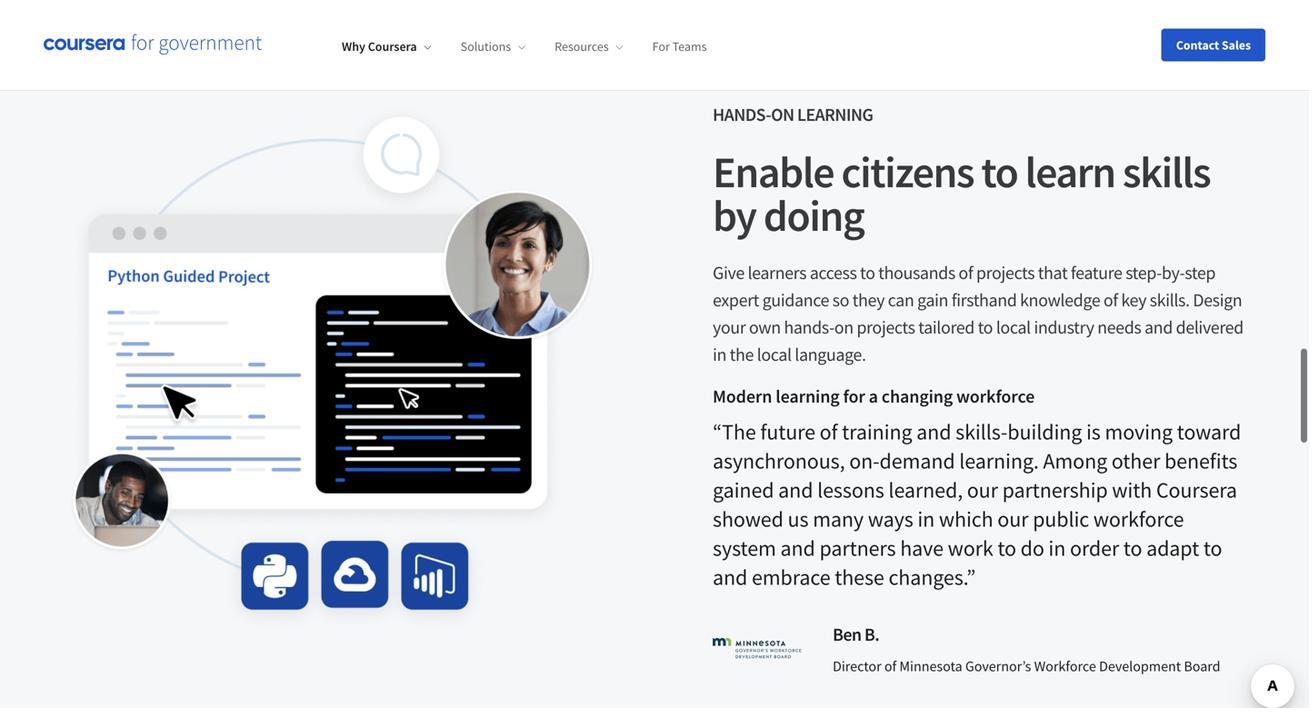 Task type: describe. For each thing, give the bounding box(es) containing it.
gain
[[918, 289, 949, 311]]

us
[[788, 506, 809, 533]]

citizens
[[842, 145, 974, 199]]

workforce inside the future of training and skills-building is moving toward asynchronous, on-demand learning. among other benefits gained and lessons learned, our partnership with coursera showed us many ways in which our public workforce system and partners have work to do in order to adapt to and embrace these changes.
[[1094, 506, 1184, 533]]

step
[[1185, 261, 1216, 284]]

of left key
[[1104, 289, 1118, 311]]

benefits
[[1165, 447, 1238, 475]]

coursera for government image
[[44, 34, 262, 56]]

many
[[813, 506, 864, 533]]

to inside enable citizens to learn skills by doing
[[982, 145, 1018, 199]]

solutions link
[[461, 38, 526, 55]]

minnesota
[[900, 658, 963, 676]]

0 horizontal spatial workforce
[[957, 385, 1035, 408]]

board
[[1184, 658, 1221, 676]]

the future of training and skills-building is moving toward asynchronous, on-demand learning. among other benefits gained and lessons learned, our partnership with coursera showed us many ways in which our public workforce system and partners have work to do in order to adapt to and embrace these changes.
[[713, 418, 1242, 591]]

to right order
[[1124, 535, 1143, 562]]

embrace
[[752, 564, 831, 591]]

give
[[713, 261, 745, 284]]

design
[[1193, 289, 1243, 311]]

demand
[[880, 447, 955, 475]]

access
[[810, 261, 857, 284]]

contact sales button
[[1162, 29, 1266, 61]]

which
[[939, 506, 994, 533]]

system
[[713, 535, 776, 562]]

learned,
[[889, 477, 963, 504]]

why coursera
[[342, 38, 417, 55]]

lessons
[[818, 477, 885, 504]]

why
[[342, 38, 366, 55]]

modern learning for a changing workforce
[[713, 385, 1035, 408]]

showed
[[713, 506, 784, 533]]

adapt
[[1147, 535, 1200, 562]]

0 vertical spatial our
[[967, 477, 998, 504]]

expert
[[713, 289, 759, 311]]

to down firsthand
[[978, 316, 993, 339]]

for teams link
[[653, 38, 707, 55]]

step-
[[1126, 261, 1162, 284]]

and down us
[[781, 535, 816, 562]]

they
[[853, 289, 885, 311]]

in inside give learners access to thousands of projects that feature step-by-step expert guidance so they can gain firsthand knowledge of key skills. design your own hands-on projects tailored to local industry needs and delivered in the local language.
[[713, 343, 727, 366]]

why coursera link
[[342, 38, 432, 55]]

contact sales
[[1177, 37, 1251, 53]]

work
[[948, 535, 994, 562]]

partners
[[820, 535, 896, 562]]

tailored
[[919, 316, 975, 339]]

0 horizontal spatial on
[[771, 103, 794, 126]]

0 vertical spatial coursera
[[368, 38, 417, 55]]

skills.
[[1150, 289, 1190, 311]]

skills
[[1123, 145, 1211, 199]]

1 horizontal spatial in
[[918, 506, 935, 533]]

doing
[[764, 188, 864, 243]]

that
[[1038, 261, 1068, 284]]

sales
[[1222, 37, 1251, 53]]

by
[[713, 188, 756, 243]]

needs
[[1098, 316, 1142, 339]]

future
[[761, 418, 816, 446]]

1 vertical spatial our
[[998, 506, 1029, 533]]

to up they
[[860, 261, 875, 284]]

director
[[833, 658, 882, 676]]

hands-
[[713, 103, 771, 126]]

thousands
[[879, 261, 956, 284]]

building
[[1008, 418, 1082, 446]]

learners
[[748, 261, 807, 284]]

by-
[[1162, 261, 1185, 284]]

is
[[1087, 418, 1101, 446]]

so
[[833, 289, 849, 311]]

learning.
[[960, 447, 1039, 475]]

modern
[[713, 385, 772, 408]]

contact
[[1177, 37, 1220, 53]]

the
[[722, 418, 756, 446]]

firsthand
[[952, 289, 1017, 311]]



Task type: locate. For each thing, give the bounding box(es) containing it.
resources
[[555, 38, 609, 55]]

changes.
[[889, 564, 967, 591]]

on down so
[[835, 316, 854, 339]]

governor's
[[966, 658, 1032, 676]]

workforce
[[1035, 658, 1097, 676]]

0 vertical spatial projects
[[977, 261, 1035, 284]]

coursera
[[368, 38, 417, 55], [1157, 477, 1238, 504]]

a
[[869, 385, 878, 408]]

2 vertical spatial in
[[1049, 535, 1066, 562]]

guidance
[[763, 289, 829, 311]]

ways
[[868, 506, 914, 533]]

knowledge
[[1020, 289, 1101, 311]]

other
[[1112, 447, 1161, 475]]

skills-
[[956, 418, 1008, 446]]

of up firsthand
[[959, 261, 973, 284]]

toward
[[1177, 418, 1242, 446]]

on-
[[850, 447, 880, 475]]

industry
[[1034, 316, 1095, 339]]

2 horizontal spatial in
[[1049, 535, 1066, 562]]

coursera inside the future of training and skills-building is moving toward asynchronous, on-demand learning. among other benefits gained and lessons learned, our partnership with coursera showed us many ways in which our public workforce system and partners have work to do in order to adapt to and embrace these changes.
[[1157, 477, 1238, 504]]

1 vertical spatial coursera
[[1157, 477, 1238, 504]]

local
[[996, 316, 1031, 339], [757, 343, 792, 366]]

hands-
[[784, 316, 835, 339]]

on inside give learners access to thousands of projects that feature step-by-step expert guidance so they can gain firsthand knowledge of key skills. design your own hands-on projects tailored to local industry needs and delivered in the local language.
[[835, 316, 854, 339]]

language.
[[795, 343, 866, 366]]

projects
[[977, 261, 1035, 284], [857, 316, 915, 339]]

ben
[[833, 623, 862, 646]]

do
[[1021, 535, 1045, 562]]

coursera right "why"
[[368, 38, 417, 55]]

workforce up skills-
[[957, 385, 1035, 408]]

own
[[749, 316, 781, 339]]

projects up firsthand
[[977, 261, 1035, 284]]

projects down can at the top right of page
[[857, 316, 915, 339]]

0 vertical spatial on
[[771, 103, 794, 126]]

on left learning
[[771, 103, 794, 126]]

your
[[713, 316, 746, 339]]

can
[[888, 289, 914, 311]]

1 vertical spatial local
[[757, 343, 792, 366]]

0 horizontal spatial coursera
[[368, 38, 417, 55]]

and down 'skills.'
[[1145, 316, 1173, 339]]

0 horizontal spatial in
[[713, 343, 727, 366]]

asynchronous,
[[713, 447, 845, 475]]

enable citizens to learn skills by doing
[[713, 145, 1211, 243]]

1 horizontal spatial local
[[996, 316, 1031, 339]]

and up "demand"
[[917, 418, 952, 446]]

learning
[[797, 103, 873, 126]]

our up "do"
[[998, 506, 1029, 533]]

director of minnesota governor's workforce development board
[[833, 658, 1221, 676]]

on
[[771, 103, 794, 126], [835, 316, 854, 339]]

local down firsthand
[[996, 316, 1031, 339]]

teams
[[673, 38, 707, 55]]

1 horizontal spatial on
[[835, 316, 854, 339]]

in down the learned,
[[918, 506, 935, 533]]

solutions
[[461, 38, 511, 55]]

these
[[835, 564, 885, 591]]

enable
[[713, 145, 834, 199]]

local down own
[[757, 343, 792, 366]]

development
[[1099, 658, 1181, 676]]

our
[[967, 477, 998, 504], [998, 506, 1029, 533]]

learning
[[776, 385, 840, 408]]

in
[[713, 343, 727, 366], [918, 506, 935, 533], [1049, 535, 1066, 562]]

order
[[1070, 535, 1120, 562]]

1 vertical spatial in
[[918, 506, 935, 533]]

for
[[653, 38, 670, 55]]

and down system
[[713, 564, 748, 591]]

learn
[[1025, 145, 1116, 199]]

0 vertical spatial in
[[713, 343, 727, 366]]

1 vertical spatial on
[[835, 316, 854, 339]]

in right "do"
[[1049, 535, 1066, 562]]

and inside give learners access to thousands of projects that feature step-by-step expert guidance so they can gain firsthand knowledge of key skills. design your own hands-on projects tailored to local industry needs and delivered in the local language.
[[1145, 316, 1173, 339]]

1 horizontal spatial projects
[[977, 261, 1035, 284]]

coursera down benefits
[[1157, 477, 1238, 504]]

key
[[1122, 289, 1147, 311]]

in left the the
[[713, 343, 727, 366]]

feature
[[1071, 261, 1123, 284]]

b.
[[865, 623, 880, 646]]

changing
[[882, 385, 953, 408]]

of right the "director"
[[885, 658, 897, 676]]

1 horizontal spatial workforce
[[1094, 506, 1184, 533]]

workforce down with
[[1094, 506, 1184, 533]]

solve problems with  step-by-step online learning image
[[58, 101, 597, 632]]

for teams
[[653, 38, 707, 55]]

1 vertical spatial workforce
[[1094, 506, 1184, 533]]

partnership
[[1003, 477, 1108, 504]]

ben b.
[[833, 623, 880, 646]]

of inside the future of training and skills-building is moving toward asynchronous, on-demand learning. among other benefits gained and lessons learned, our partnership with coursera showed us many ways in which our public workforce system and partners have work to do in order to adapt to and embrace these changes.
[[820, 418, 838, 446]]

training
[[842, 418, 913, 446]]

among
[[1043, 447, 1108, 475]]

public
[[1033, 506, 1090, 533]]

0 horizontal spatial projects
[[857, 316, 915, 339]]

1 horizontal spatial coursera
[[1157, 477, 1238, 504]]

have
[[901, 535, 944, 562]]

to left "do"
[[998, 535, 1017, 562]]

0 horizontal spatial local
[[757, 343, 792, 366]]

0 vertical spatial workforce
[[957, 385, 1035, 408]]

gained
[[713, 477, 774, 504]]

to right adapt
[[1204, 535, 1223, 562]]

give learners access to thousands of projects that feature step-by-step expert guidance so they can gain firsthand knowledge of key skills. design your own hands-on projects tailored to local industry needs and delivered in the local language.
[[713, 261, 1244, 366]]

hands-on learning
[[713, 103, 873, 126]]

delivered
[[1176, 316, 1244, 339]]

workforce
[[957, 385, 1035, 408], [1094, 506, 1184, 533]]

1 vertical spatial projects
[[857, 316, 915, 339]]

to left learn
[[982, 145, 1018, 199]]

to
[[982, 145, 1018, 199], [860, 261, 875, 284], [978, 316, 993, 339], [998, 535, 1017, 562], [1124, 535, 1143, 562], [1204, 535, 1223, 562]]

0 vertical spatial local
[[996, 316, 1031, 339]]

and up us
[[779, 477, 813, 504]]

minnesota governor's workforce development board image
[[713, 638, 804, 660]]

moving
[[1105, 418, 1173, 446]]

resources link
[[555, 38, 624, 55]]

of right future
[[820, 418, 838, 446]]

the
[[730, 343, 754, 366]]

with
[[1112, 477, 1152, 504]]

our up which
[[967, 477, 998, 504]]



Task type: vqa. For each thing, say whether or not it's contained in the screenshot.
resources
yes



